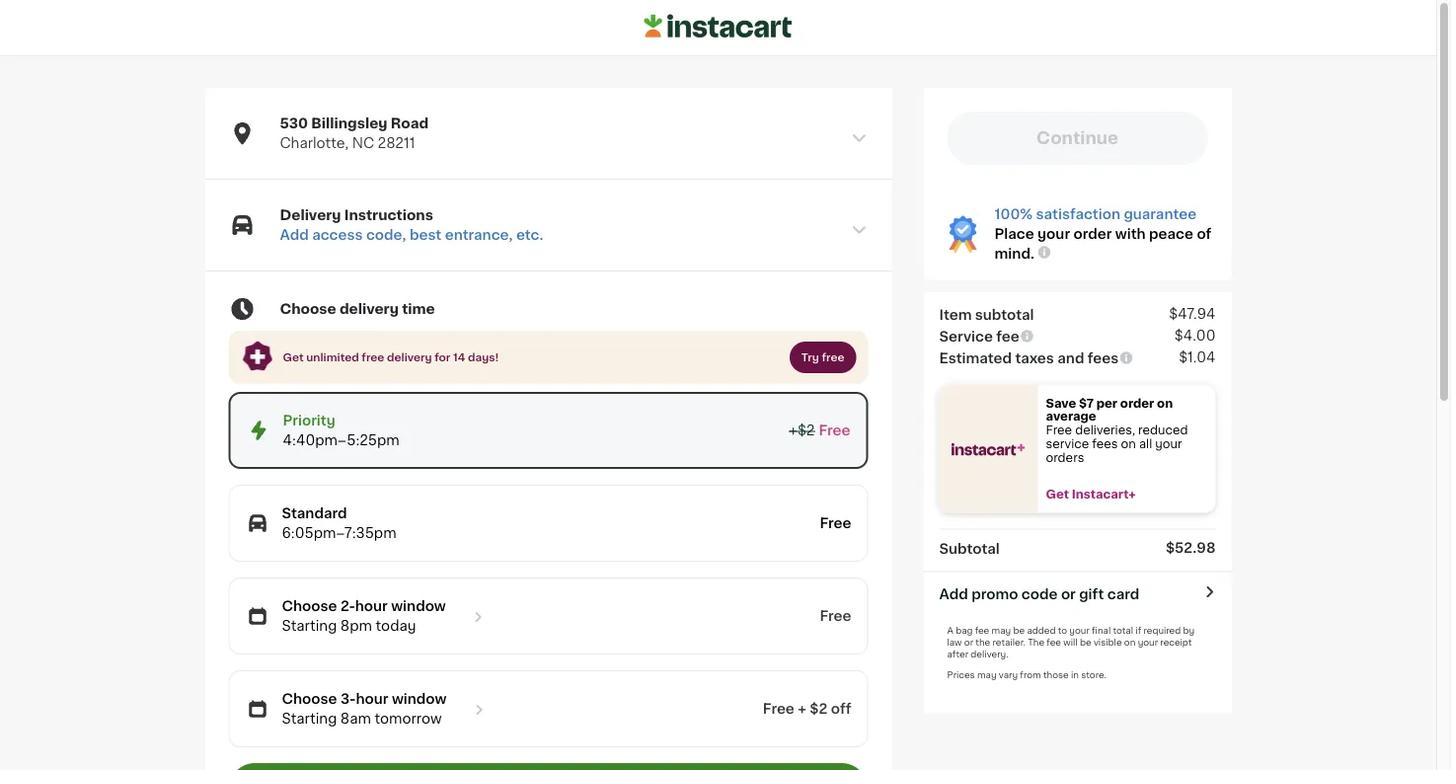 Task type: describe. For each thing, give the bounding box(es) containing it.
with
[[1115, 227, 1146, 241]]

choose for choose delivery time
[[280, 302, 336, 316]]

fees inside save $7 per order on average free deliveries, reduced service fees on all your orders
[[1092, 438, 1118, 449]]

try
[[801, 352, 819, 363]]

your down if
[[1138, 638, 1158, 647]]

a bag fee may be added to your final total if required by law or the retailer. the fee will be visible on your receipt after delivery.
[[947, 626, 1195, 659]]

1 horizontal spatial fee
[[996, 329, 1019, 343]]

by
[[1183, 626, 1195, 635]]

+$2
[[789, 424, 815, 437]]

delivery
[[280, 208, 341, 222]]

$52.98
[[1166, 541, 1216, 554]]

or inside button
[[1061, 587, 1076, 601]]

8am
[[340, 712, 371, 726]]

added
[[1027, 626, 1056, 635]]

choose 3-hour window starting 8am tomorrow
[[282, 692, 447, 726]]

priority 4:40pm–5:25pm
[[283, 414, 400, 447]]

starting for choose 3-hour window starting 8am tomorrow
[[282, 712, 337, 726]]

4:40pm–5:25pm
[[283, 433, 400, 447]]

home image
[[644, 11, 792, 41]]

may inside a bag fee may be added to your final total if required by law or the retailer. the fee will be visible on your receipt after delivery.
[[992, 626, 1011, 635]]

after
[[947, 650, 969, 659]]

$1.04
[[1179, 350, 1216, 364]]

100% satisfaction guarantee
[[995, 207, 1197, 221]]

530 billingsley road charlotte, nc 28211
[[280, 116, 429, 150]]

taxes
[[1015, 351, 1054, 365]]

$2
[[810, 702, 828, 716]]

window for tomorrow
[[392, 692, 447, 706]]

required
[[1144, 626, 1181, 635]]

place
[[995, 227, 1034, 241]]

0 vertical spatial fees
[[1088, 351, 1119, 365]]

billingsley
[[311, 116, 387, 130]]

try free button
[[790, 342, 856, 373]]

your inside place your order with peace of mind.
[[1038, 227, 1070, 241]]

access
[[312, 228, 363, 242]]

deliveries,
[[1075, 424, 1135, 436]]

prices
[[947, 670, 975, 679]]

0 horizontal spatial be
[[1013, 626, 1025, 635]]

window for today
[[391, 599, 446, 613]]

hour for 8pm
[[355, 599, 388, 613]]

add promo code or gift card button
[[939, 584, 1140, 604]]

promo
[[972, 587, 1018, 601]]

nc
[[352, 136, 374, 150]]

off
[[831, 702, 851, 716]]

charlotte,
[[280, 136, 349, 150]]

estimated taxes and fees
[[939, 351, 1119, 365]]

entrance,
[[445, 228, 513, 242]]

receipt
[[1160, 638, 1192, 647]]

announcement region
[[229, 331, 868, 384]]

average
[[1046, 411, 1096, 422]]

standard
[[282, 507, 347, 520]]

+$2 free
[[789, 424, 851, 437]]

mind.
[[995, 247, 1035, 261]]

guarantee
[[1124, 207, 1197, 221]]

2-
[[340, 599, 355, 613]]

road
[[391, 116, 429, 130]]

2 vertical spatial fee
[[1047, 638, 1061, 647]]

delivery address image
[[851, 129, 868, 147]]

code
[[1022, 587, 1058, 601]]

prices may vary from those in store.
[[947, 670, 1107, 679]]

more info about 100% satisfaction guarantee image
[[1036, 244, 1052, 260]]

free inside save $7 per order on average free deliveries, reduced service fees on all your orders
[[1046, 424, 1072, 436]]

on inside a bag fee may be added to your final total if required by law or the retailer. the fee will be visible on your receipt after delivery.
[[1124, 638, 1136, 647]]

free inside button
[[822, 352, 845, 363]]

total
[[1113, 626, 1133, 635]]

add inside button
[[939, 587, 968, 601]]

store.
[[1081, 670, 1107, 679]]

item
[[939, 308, 972, 321]]

order inside save $7 per order on average free deliveries, reduced service fees on all your orders
[[1120, 397, 1154, 409]]

choose for choose 3-hour window starting 8am tomorrow
[[282, 692, 337, 706]]

item subtotal
[[939, 308, 1034, 321]]

+
[[798, 702, 806, 716]]

choose 2-hour window starting 8pm today
[[282, 599, 446, 633]]

choose for choose 2-hour window starting 8pm today
[[282, 599, 337, 613]]

save $7 per order on average free deliveries, reduced service fees on all your orders
[[1046, 397, 1191, 463]]

card
[[1107, 587, 1140, 601]]

peace
[[1149, 227, 1194, 241]]

get for get instacart+
[[1046, 489, 1069, 500]]

standard 6:05pm–7:35pm
[[282, 507, 397, 540]]

subtotal
[[939, 542, 1000, 555]]

get instacart+
[[1046, 489, 1136, 500]]

code,
[[366, 228, 406, 242]]

28211
[[378, 136, 415, 150]]

those
[[1043, 670, 1069, 679]]

unlimited
[[306, 352, 359, 363]]

the
[[976, 638, 990, 647]]

service
[[1046, 438, 1089, 449]]

$47.94
[[1169, 307, 1216, 320]]

hour for 8am
[[356, 692, 388, 706]]

1 vertical spatial on
[[1121, 438, 1136, 449]]



Task type: vqa. For each thing, say whether or not it's contained in the screenshot.
$2
yes



Task type: locate. For each thing, give the bounding box(es) containing it.
order
[[1074, 227, 1112, 241], [1120, 397, 1154, 409]]

visible
[[1094, 638, 1122, 647]]

today
[[376, 619, 416, 633]]

days!
[[468, 352, 499, 363]]

fee down to at the right of page
[[1047, 638, 1061, 647]]

or left gift
[[1061, 587, 1076, 601]]

0 vertical spatial fee
[[996, 329, 1019, 343]]

starting inside choose 2-hour window starting 8pm today
[[282, 619, 337, 633]]

1 vertical spatial add
[[939, 587, 968, 601]]

retailer.
[[993, 638, 1026, 647]]

hour up 8pm
[[355, 599, 388, 613]]

1 window from the top
[[391, 599, 446, 613]]

be up retailer.
[[1013, 626, 1025, 635]]

tomorrow
[[375, 712, 442, 726]]

1 free from the left
[[362, 352, 384, 363]]

instructions
[[344, 208, 433, 222]]

instacart+
[[1072, 489, 1136, 500]]

will
[[1063, 638, 1078, 647]]

fee up the
[[975, 626, 989, 635]]

1 vertical spatial choose
[[282, 599, 337, 613]]

window inside choose 3-hour window starting 8am tomorrow
[[392, 692, 447, 706]]

per
[[1097, 397, 1118, 409]]

window inside choose 2-hour window starting 8pm today
[[391, 599, 446, 613]]

free
[[819, 424, 851, 437], [1046, 424, 1072, 436], [820, 516, 851, 530], [820, 609, 851, 623], [763, 702, 795, 716]]

starting left 8pm
[[282, 619, 337, 633]]

hour inside choose 2-hour window starting 8pm today
[[355, 599, 388, 613]]

2 starting from the top
[[282, 712, 337, 726]]

choose inside choose 3-hour window starting 8am tomorrow
[[282, 692, 337, 706]]

8pm
[[340, 619, 372, 633]]

choose left 3-
[[282, 692, 337, 706]]

get inside announcement region
[[283, 352, 304, 363]]

0 vertical spatial be
[[1013, 626, 1025, 635]]

0 horizontal spatial order
[[1074, 227, 1112, 241]]

choose delivery time
[[280, 302, 435, 316]]

orders
[[1046, 452, 1084, 463]]

to
[[1058, 626, 1067, 635]]

free right +$2
[[819, 424, 851, 437]]

priority
[[283, 414, 335, 428]]

2 horizontal spatial fee
[[1047, 638, 1061, 647]]

$4.00
[[1175, 328, 1216, 342]]

free up "service"
[[1046, 424, 1072, 436]]

free + $2 off
[[763, 702, 851, 716]]

1 horizontal spatial get
[[1046, 489, 1069, 500]]

all
[[1139, 438, 1152, 449]]

1 horizontal spatial be
[[1080, 638, 1092, 647]]

2 vertical spatial on
[[1124, 638, 1136, 647]]

2 vertical spatial choose
[[282, 692, 337, 706]]

choose left 2-
[[282, 599, 337, 613]]

delivery inside announcement region
[[387, 352, 432, 363]]

get
[[283, 352, 304, 363], [1046, 489, 1069, 500]]

satisfaction
[[1036, 207, 1121, 221]]

1 vertical spatial hour
[[356, 692, 388, 706]]

delivery left for
[[387, 352, 432, 363]]

add down "delivery"
[[280, 228, 309, 242]]

$7
[[1079, 397, 1094, 409]]

save
[[1046, 397, 1076, 409]]

1 vertical spatial order
[[1120, 397, 1154, 409]]

bag
[[956, 626, 973, 635]]

delivery instructions add access code, best entrance, etc.
[[280, 208, 543, 242]]

100%
[[995, 207, 1033, 221]]

3-
[[340, 692, 356, 706]]

1 vertical spatial delivery
[[387, 352, 432, 363]]

etc.
[[516, 228, 543, 242]]

0 vertical spatial choose
[[280, 302, 336, 316]]

a
[[947, 626, 954, 635]]

1 horizontal spatial order
[[1120, 397, 1154, 409]]

if
[[1136, 626, 1141, 635]]

free down '+$2 free'
[[820, 516, 851, 530]]

0 vertical spatial may
[[992, 626, 1011, 635]]

on up the reduced
[[1157, 397, 1173, 409]]

0 horizontal spatial fee
[[975, 626, 989, 635]]

0 vertical spatial delivery
[[340, 302, 399, 316]]

in
[[1071, 670, 1079, 679]]

law
[[947, 638, 962, 647]]

from
[[1020, 670, 1041, 679]]

add
[[280, 228, 309, 242], [939, 587, 968, 601]]

2 window from the top
[[392, 692, 447, 706]]

or inside a bag fee may be added to your final total if required by law or the retailer. the fee will be visible on your receipt after delivery.
[[964, 638, 973, 647]]

1 horizontal spatial free
[[822, 352, 845, 363]]

0 vertical spatial add
[[280, 228, 309, 242]]

delivery instructions image
[[851, 221, 868, 239]]

delivery.
[[971, 650, 1009, 659]]

window up today
[[391, 599, 446, 613]]

6:05pm–7:35pm
[[282, 526, 397, 540]]

free up off
[[820, 609, 851, 623]]

0 vertical spatial order
[[1074, 227, 1112, 241]]

1 starting from the top
[[282, 619, 337, 633]]

1 vertical spatial fees
[[1092, 438, 1118, 449]]

14
[[453, 352, 465, 363]]

on left all
[[1121, 438, 1136, 449]]

for
[[435, 352, 450, 363]]

choose inside choose 2-hour window starting 8pm today
[[282, 599, 337, 613]]

of
[[1197, 227, 1212, 241]]

1 vertical spatial may
[[977, 670, 997, 679]]

your up more info about 100% satisfaction guarantee icon
[[1038, 227, 1070, 241]]

may down delivery.
[[977, 670, 997, 679]]

fee down subtotal
[[996, 329, 1019, 343]]

get unlimited free delivery for 14 days!
[[283, 352, 499, 363]]

your inside save $7 per order on average free deliveries, reduced service fees on all your orders
[[1155, 438, 1182, 449]]

0 horizontal spatial add
[[280, 228, 309, 242]]

free right the try
[[822, 352, 845, 363]]

0 horizontal spatial or
[[964, 638, 973, 647]]

fees down deliveries,
[[1092, 438, 1118, 449]]

1 vertical spatial starting
[[282, 712, 337, 726]]

get left unlimited
[[283, 352, 304, 363]]

0 horizontal spatial get
[[283, 352, 304, 363]]

0 vertical spatial starting
[[282, 619, 337, 633]]

starting for choose 2-hour window starting 8pm today
[[282, 619, 337, 633]]

1 vertical spatial get
[[1046, 489, 1069, 500]]

1 vertical spatial window
[[392, 692, 447, 706]]

1 vertical spatial or
[[964, 638, 973, 647]]

your up will
[[1070, 626, 1090, 635]]

free right unlimited
[[362, 352, 384, 363]]

best
[[410, 228, 442, 242]]

reduced
[[1138, 424, 1188, 436]]

fees
[[1088, 351, 1119, 365], [1092, 438, 1118, 449]]

gift
[[1079, 587, 1104, 601]]

the
[[1028, 638, 1045, 647]]

and
[[1058, 351, 1084, 365]]

time
[[402, 302, 435, 316]]

0 horizontal spatial free
[[362, 352, 384, 363]]

0 vertical spatial on
[[1157, 397, 1173, 409]]

0 vertical spatial get
[[283, 352, 304, 363]]

your
[[1038, 227, 1070, 241], [1155, 438, 1182, 449], [1070, 626, 1090, 635], [1138, 638, 1158, 647]]

get instacart+ button
[[1038, 488, 1216, 501]]

0 vertical spatial or
[[1061, 587, 1076, 601]]

starting inside choose 3-hour window starting 8am tomorrow
[[282, 712, 337, 726]]

0 vertical spatial hour
[[355, 599, 388, 613]]

or
[[1061, 587, 1076, 601], [964, 638, 973, 647]]

order right per
[[1120, 397, 1154, 409]]

hour inside choose 3-hour window starting 8am tomorrow
[[356, 692, 388, 706]]

choose up unlimited
[[280, 302, 336, 316]]

estimated
[[939, 351, 1012, 365]]

be
[[1013, 626, 1025, 635], [1080, 638, 1092, 647]]

be right will
[[1080, 638, 1092, 647]]

1 vertical spatial be
[[1080, 638, 1092, 647]]

get down orders
[[1046, 489, 1069, 500]]

1 horizontal spatial add
[[939, 587, 968, 601]]

add up 'a' at the bottom right of the page
[[939, 587, 968, 601]]

add promo code or gift card
[[939, 587, 1140, 601]]

vary
[[999, 670, 1018, 679]]

0 vertical spatial window
[[391, 599, 446, 613]]

delivery
[[340, 302, 399, 316], [387, 352, 432, 363]]

hour up 8am
[[356, 692, 388, 706]]

on
[[1157, 397, 1173, 409], [1121, 438, 1136, 449], [1124, 638, 1136, 647]]

try free
[[801, 352, 845, 363]]

starting left 8am
[[282, 712, 337, 726]]

hour
[[355, 599, 388, 613], [356, 692, 388, 706]]

service
[[939, 329, 993, 343]]

1 vertical spatial fee
[[975, 626, 989, 635]]

free left +
[[763, 702, 795, 716]]

fees right "and"
[[1088, 351, 1119, 365]]

get inside button
[[1046, 489, 1069, 500]]

1 horizontal spatial or
[[1061, 587, 1076, 601]]

2 free from the left
[[822, 352, 845, 363]]

window up the tomorrow
[[392, 692, 447, 706]]

order down 100% satisfaction guarantee on the top right of the page
[[1074, 227, 1112, 241]]

on down total
[[1124, 638, 1136, 647]]

your down the reduced
[[1155, 438, 1182, 449]]

service fee
[[939, 329, 1019, 343]]

order inside place your order with peace of mind.
[[1074, 227, 1112, 241]]

add inside delivery instructions add access code, best entrance, etc.
[[280, 228, 309, 242]]

get for get unlimited free delivery for 14 days!
[[283, 352, 304, 363]]

place your order with peace of mind.
[[995, 227, 1212, 261]]

or down bag
[[964, 638, 973, 647]]

delivery left the 'time' in the left top of the page
[[340, 302, 399, 316]]

may up retailer.
[[992, 626, 1011, 635]]



